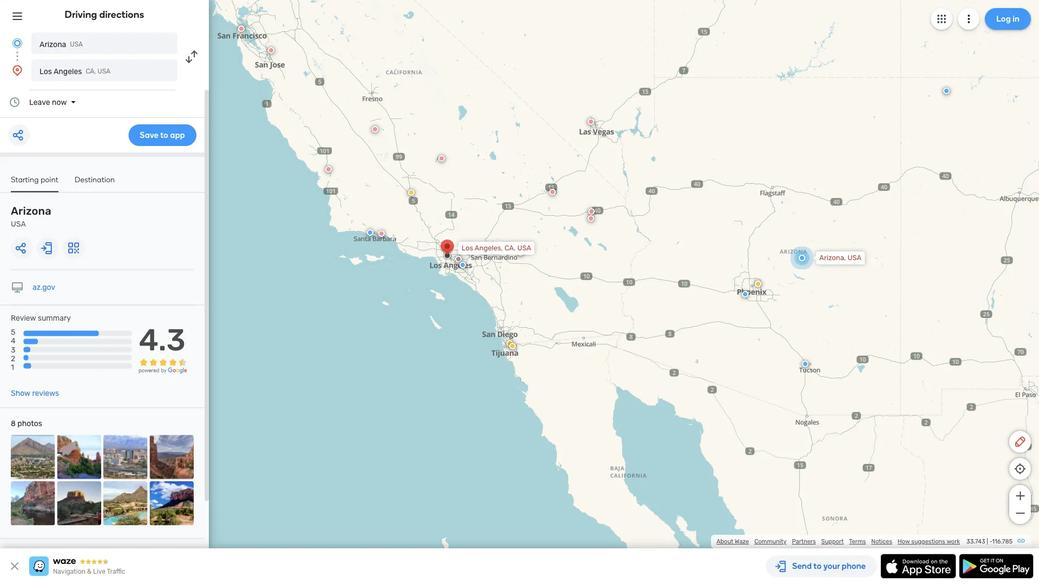 Task type: vqa. For each thing, say whether or not it's contained in the screenshot.
"Navigation & Live Traffic"
yes



Task type: locate. For each thing, give the bounding box(es) containing it.
image 5 of arizona, [missing %{city} value] image
[[11, 482, 55, 526]]

0 vertical spatial los
[[40, 67, 52, 76]]

usa inside los angeles ca, usa
[[98, 68, 110, 75]]

about
[[717, 538, 734, 546]]

0 horizontal spatial ca,
[[86, 68, 96, 75]]

terms
[[849, 538, 866, 546]]

police image
[[367, 230, 374, 236], [742, 291, 749, 298]]

los for angeles
[[40, 67, 52, 76]]

3
[[11, 346, 15, 354]]

33.743 | -116.785
[[967, 538, 1013, 546]]

traffic
[[107, 568, 125, 576]]

1 vertical spatial police image
[[742, 291, 749, 298]]

starting point button
[[11, 175, 58, 192]]

arizona usa down "starting point" button
[[11, 205, 51, 229]]

ca, inside los angeles ca, usa
[[86, 68, 96, 75]]

about waze community partners support terms notices how suggestions work
[[717, 538, 960, 546]]

arizona
[[40, 40, 66, 49], [11, 205, 51, 218]]

2 horizontal spatial police image
[[944, 88, 950, 94]]

1 vertical spatial los
[[462, 244, 473, 253]]

driving directions
[[65, 9, 144, 20]]

leave
[[29, 98, 50, 107]]

los
[[40, 67, 52, 76], [462, 244, 473, 253]]

point
[[41, 175, 58, 184]]

los up accident icon
[[462, 244, 473, 253]]

1 vertical spatial ca,
[[505, 244, 516, 253]]

2 vertical spatial police image
[[802, 361, 809, 368]]

terms link
[[849, 538, 866, 546]]

los left "angeles"
[[40, 67, 52, 76]]

location image
[[11, 64, 24, 77]]

how suggestions work link
[[898, 538, 960, 546]]

1 horizontal spatial los
[[462, 244, 473, 253]]

4
[[11, 337, 16, 346]]

accident image
[[455, 256, 462, 263]]

ca,
[[86, 68, 96, 75], [505, 244, 516, 253]]

summary
[[38, 314, 71, 323]]

1 horizontal spatial police image
[[802, 361, 809, 368]]

navigation & live traffic
[[53, 568, 125, 576]]

0 horizontal spatial police image
[[460, 262, 466, 269]]

hazard image
[[755, 281, 762, 287], [507, 341, 513, 347], [509, 343, 516, 350]]

directions
[[99, 9, 144, 20]]

arizona,
[[820, 254, 846, 262]]

destination
[[75, 175, 115, 184]]

ca, for angeles,
[[505, 244, 516, 253]]

arizona usa
[[40, 40, 83, 49], [11, 205, 51, 229]]

1
[[11, 363, 14, 372]]

arizona down "starting point" button
[[11, 205, 51, 218]]

people also search for
[[11, 548, 88, 557]]

ca, right angeles,
[[505, 244, 516, 253]]

arizona up "angeles"
[[40, 40, 66, 49]]

angeles,
[[475, 244, 503, 253]]

1 vertical spatial police image
[[460, 262, 466, 269]]

0 vertical spatial arizona usa
[[40, 40, 83, 49]]

police image
[[944, 88, 950, 94], [460, 262, 466, 269], [802, 361, 809, 368]]

destination button
[[75, 175, 115, 191]]

photos
[[17, 420, 42, 429]]

ca, right "angeles"
[[86, 68, 96, 75]]

az.gov
[[32, 283, 55, 292]]

33.743
[[967, 538, 986, 546]]

5 4 3 2 1
[[11, 328, 16, 372]]

usa
[[70, 41, 83, 48], [98, 68, 110, 75], [11, 220, 26, 229], [518, 244, 531, 253], [848, 254, 862, 262]]

0 horizontal spatial police image
[[367, 230, 374, 236]]

arizona usa up "angeles"
[[40, 40, 83, 49]]

0 horizontal spatial los
[[40, 67, 52, 76]]

image 4 of arizona, [missing %{city} value] image
[[150, 436, 194, 480]]

road closed image
[[238, 25, 245, 32], [325, 166, 332, 173], [588, 215, 594, 222], [518, 250, 524, 256]]

starting
[[11, 175, 39, 184]]

image 8 of arizona, [missing %{city} value] image
[[150, 482, 194, 526]]

link image
[[1017, 537, 1026, 546]]

search
[[53, 548, 77, 557]]

|
[[987, 538, 988, 546]]

zoom out image
[[1014, 507, 1027, 520]]

navigation
[[53, 568, 85, 576]]

0 vertical spatial police image
[[367, 230, 374, 236]]

&
[[87, 568, 92, 576]]

0 vertical spatial arizona
[[40, 40, 66, 49]]

1 horizontal spatial ca,
[[505, 244, 516, 253]]

usa right "angeles"
[[98, 68, 110, 75]]

1 horizontal spatial police image
[[742, 291, 749, 298]]

0 vertical spatial ca,
[[86, 68, 96, 75]]

road closed image
[[268, 47, 274, 54], [588, 119, 594, 125], [372, 126, 378, 133], [439, 155, 445, 162], [549, 189, 556, 195], [588, 208, 595, 215], [378, 231, 385, 237]]



Task type: describe. For each thing, give the bounding box(es) containing it.
now
[[52, 98, 67, 107]]

waze
[[735, 538, 749, 546]]

partners
[[792, 538, 816, 546]]

image 3 of arizona, [missing %{city} value] image
[[103, 436, 148, 480]]

image 6 of arizona, [missing %{city} value] image
[[57, 482, 101, 526]]

angeles
[[54, 67, 82, 76]]

arizona, usa
[[820, 254, 862, 262]]

review summary
[[11, 314, 71, 323]]

-
[[990, 538, 993, 546]]

computer image
[[11, 281, 24, 294]]

4.3
[[139, 322, 186, 358]]

community
[[755, 538, 787, 546]]

notices link
[[872, 538, 893, 546]]

5
[[11, 328, 15, 337]]

1 vertical spatial arizona
[[11, 205, 51, 218]]

how
[[898, 538, 910, 546]]

partners link
[[792, 538, 816, 546]]

image 2 of arizona, [missing %{city} value] image
[[57, 436, 101, 480]]

community link
[[755, 538, 787, 546]]

review
[[11, 314, 36, 323]]

starting point
[[11, 175, 58, 184]]

live
[[93, 568, 105, 576]]

0 vertical spatial police image
[[944, 88, 950, 94]]

notices
[[872, 538, 893, 546]]

x image
[[8, 560, 21, 573]]

2
[[11, 354, 15, 363]]

8
[[11, 420, 16, 429]]

also
[[37, 548, 51, 557]]

about waze link
[[717, 538, 749, 546]]

driving
[[65, 9, 97, 20]]

image 7 of arizona, [missing %{city} value] image
[[103, 482, 148, 526]]

work
[[947, 538, 960, 546]]

leave now
[[29, 98, 67, 107]]

people
[[11, 548, 35, 557]]

usa right the arizona,
[[848, 254, 862, 262]]

show reviews
[[11, 389, 59, 398]]

8 photos
[[11, 420, 42, 429]]

az.gov link
[[32, 283, 55, 292]]

los angeles, ca, usa
[[462, 244, 531, 253]]

ca, for angeles
[[86, 68, 96, 75]]

current location image
[[11, 37, 24, 50]]

116.785
[[993, 538, 1013, 546]]

los angeles ca, usa
[[40, 67, 110, 76]]

zoom in image
[[1014, 490, 1027, 503]]

los for angeles,
[[462, 244, 473, 253]]

support link
[[822, 538, 844, 546]]

reviews
[[32, 389, 59, 398]]

for
[[78, 548, 88, 557]]

clock image
[[8, 96, 21, 109]]

support
[[822, 538, 844, 546]]

1 vertical spatial arizona usa
[[11, 205, 51, 229]]

pencil image
[[1014, 436, 1027, 449]]

suggestions
[[912, 538, 946, 546]]

usa up los angeles ca, usa
[[70, 41, 83, 48]]

usa right angeles,
[[518, 244, 531, 253]]

image 1 of arizona, [missing %{city} value] image
[[11, 436, 55, 480]]

hazard image
[[408, 189, 415, 196]]

usa down "starting point" button
[[11, 220, 26, 229]]

show
[[11, 389, 30, 398]]



